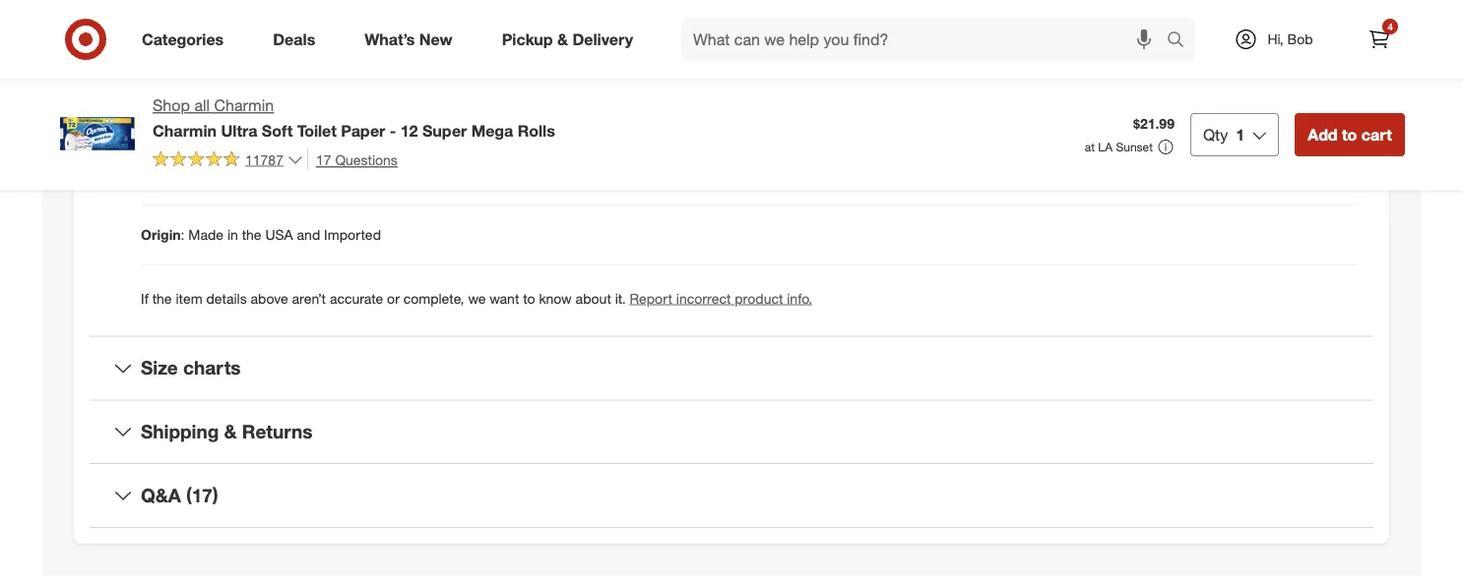 Task type: locate. For each thing, give the bounding box(es) containing it.
shop
[[153, 96, 190, 115]]

categories
[[142, 30, 224, 49]]

report
[[630, 290, 672, 307]]

4 link
[[1358, 18, 1401, 61]]

new
[[419, 30, 453, 49]]

the right if
[[152, 290, 172, 307]]

0 horizontal spatial the
[[152, 290, 172, 307]]

bob
[[1288, 31, 1313, 48]]

charmin
[[214, 96, 274, 115], [153, 121, 217, 140]]

item number (dpci) : 253-06-0297
[[141, 166, 359, 183]]

report incorrect product info. button
[[630, 289, 812, 309]]

qty
[[1203, 125, 1228, 144]]

above
[[251, 290, 288, 307]]

17 questions
[[316, 151, 398, 168]]

-
[[390, 121, 396, 140]]

qty 1
[[1203, 125, 1245, 144]]

sunset
[[1116, 140, 1153, 154]]

1 vertical spatial &
[[224, 421, 237, 443]]

to right add
[[1342, 125, 1357, 144]]

& inside "pickup & delivery" link
[[557, 30, 568, 49]]

shop all charmin charmin ultra soft toilet paper - 12 super mega rolls
[[153, 96, 555, 140]]

charmin down shop
[[153, 121, 217, 140]]

0 vertical spatial &
[[557, 30, 568, 49]]

: left made in the left of the page
[[181, 226, 185, 243]]

& inside shipping & returns dropdown button
[[224, 421, 237, 443]]

tcin
[[141, 46, 173, 63]]

: left 52238648
[[173, 46, 177, 63]]

0 horizontal spatial &
[[224, 421, 237, 443]]

11787
[[245, 151, 284, 168]]

030772082522
[[178, 106, 270, 123]]

product
[[735, 290, 783, 307]]

shipping
[[141, 421, 219, 443]]

the
[[242, 226, 261, 243], [152, 290, 172, 307]]

1 horizontal spatial to
[[1342, 125, 1357, 144]]

want
[[490, 290, 519, 307]]

: left all
[[170, 106, 174, 123]]

shipping & returns button
[[90, 401, 1374, 464]]

search
[[1158, 32, 1205, 51]]

1
[[1236, 125, 1245, 144]]

search button
[[1158, 18, 1205, 65]]

add to cart button
[[1295, 113, 1405, 156]]

it.
[[615, 290, 626, 307]]

q&a
[[141, 485, 181, 507]]

details
[[206, 290, 247, 307]]

charmin up ultra
[[214, 96, 274, 115]]

imported
[[324, 226, 381, 243]]

in
[[227, 226, 238, 243]]

to
[[1342, 125, 1357, 144], [523, 290, 535, 307]]

q&a (17) button
[[90, 465, 1374, 528]]

the right in
[[242, 226, 261, 243]]

06-
[[308, 166, 329, 183]]

hi, bob
[[1268, 31, 1313, 48]]

1 vertical spatial to
[[523, 290, 535, 307]]

253-
[[280, 166, 308, 183]]

17
[[316, 151, 331, 168]]

17 questions link
[[307, 149, 398, 171]]

& left returns
[[224, 421, 237, 443]]

0 vertical spatial to
[[1342, 125, 1357, 144]]

shipping & returns
[[141, 421, 313, 443]]

1 horizontal spatial &
[[557, 30, 568, 49]]

deals
[[273, 30, 315, 49]]

what's new
[[365, 30, 453, 49]]

0 horizontal spatial to
[[523, 290, 535, 307]]

$21.99
[[1133, 115, 1175, 132]]

image of charmin ultra soft toilet paper - 12 super mega rolls image
[[58, 95, 137, 173]]

pickup & delivery
[[502, 30, 633, 49]]

deals link
[[256, 18, 340, 61]]

1 horizontal spatial the
[[242, 226, 261, 243]]

:
[[173, 46, 177, 63], [170, 106, 174, 123], [272, 166, 276, 183], [181, 226, 185, 243]]

returns
[[242, 421, 313, 443]]

&
[[557, 30, 568, 49], [224, 421, 237, 443]]

& for shipping
[[224, 421, 237, 443]]

to right "want"
[[523, 290, 535, 307]]

& right pickup
[[557, 30, 568, 49]]

ultra
[[221, 121, 257, 140]]



Task type: vqa. For each thing, say whether or not it's contained in the screenshot.
want
yes



Task type: describe. For each thing, give the bounding box(es) containing it.
questions
[[335, 151, 398, 168]]

info.
[[787, 290, 812, 307]]

incorrect
[[676, 290, 731, 307]]

origin
[[141, 226, 181, 243]]

what's
[[365, 30, 415, 49]]

1 vertical spatial charmin
[[153, 121, 217, 140]]

add
[[1308, 125, 1338, 144]]

item
[[176, 290, 203, 307]]

and
[[297, 226, 320, 243]]

cart
[[1362, 125, 1392, 144]]

What can we help you find? suggestions appear below search field
[[681, 18, 1172, 61]]

made
[[188, 226, 224, 243]]

q&a (17)
[[141, 485, 218, 507]]

hi,
[[1268, 31, 1284, 48]]

mega
[[471, 121, 513, 140]]

0 vertical spatial the
[[242, 226, 261, 243]]

super
[[422, 121, 467, 140]]

0297
[[329, 166, 359, 183]]

to inside button
[[1342, 125, 1357, 144]]

52238648
[[181, 46, 242, 63]]

at la sunset
[[1085, 140, 1153, 154]]

if the item details above aren't accurate or complete, we want to know about it. report incorrect product info.
[[141, 290, 812, 307]]

size charts
[[141, 357, 241, 380]]

: for made
[[181, 226, 185, 243]]

4
[[1388, 20, 1393, 32]]

know
[[539, 290, 572, 307]]

size
[[141, 357, 178, 380]]

at
[[1085, 140, 1095, 154]]

usa
[[265, 226, 293, 243]]

charts
[[183, 357, 241, 380]]

about
[[576, 290, 611, 307]]

item
[[141, 166, 170, 183]]

1 vertical spatial the
[[152, 290, 172, 307]]

0 vertical spatial charmin
[[214, 96, 274, 115]]

size charts button
[[90, 337, 1374, 400]]

toilet
[[297, 121, 337, 140]]

rolls
[[518, 121, 555, 140]]

tcin : 52238648
[[141, 46, 242, 63]]

upc : 030772082522
[[141, 106, 270, 123]]

origin : made in the usa and imported
[[141, 226, 381, 243]]

: for 030772082522
[[170, 106, 174, 123]]

number
[[174, 166, 226, 183]]

if
[[141, 290, 148, 307]]

what's new link
[[348, 18, 477, 61]]

or
[[387, 290, 400, 307]]

& for pickup
[[557, 30, 568, 49]]

accurate
[[330, 290, 383, 307]]

delivery
[[573, 30, 633, 49]]

: for 52238648
[[173, 46, 177, 63]]

we
[[468, 290, 486, 307]]

paper
[[341, 121, 385, 140]]

all
[[194, 96, 210, 115]]

add to cart
[[1308, 125, 1392, 144]]

12
[[401, 121, 418, 140]]

complete,
[[403, 290, 464, 307]]

la
[[1098, 140, 1113, 154]]

11787 link
[[153, 149, 303, 173]]

categories link
[[125, 18, 248, 61]]

: left "253-"
[[272, 166, 276, 183]]

upc
[[141, 106, 170, 123]]

(dpci)
[[230, 166, 272, 183]]

aren't
[[292, 290, 326, 307]]

soft
[[262, 121, 293, 140]]

(17)
[[186, 485, 218, 507]]

pickup
[[502, 30, 553, 49]]

pickup & delivery link
[[485, 18, 658, 61]]



